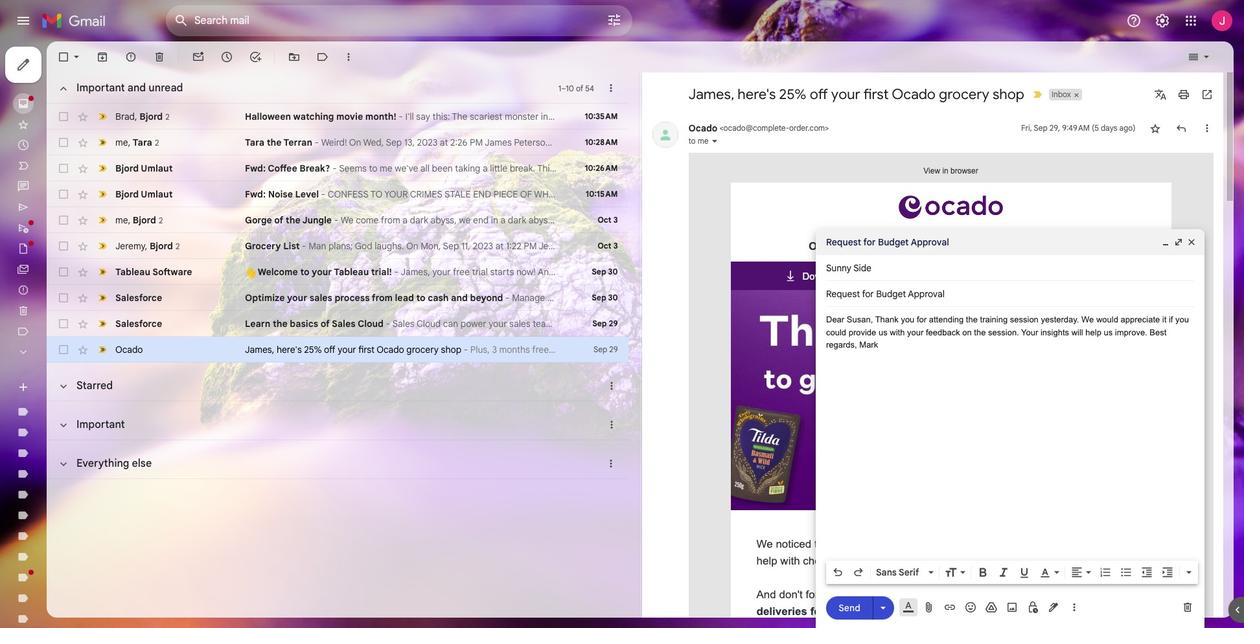Task type: vqa. For each thing, say whether or not it's contained in the screenshot.


Task type: locate. For each thing, give the bounding box(es) containing it.
sep inside cell
[[1034, 123, 1048, 133]]

gmail image
[[41, 8, 112, 34]]

29
[[609, 319, 618, 329], [609, 345, 618, 354]]

important down the archive image
[[76, 82, 125, 95]]

we noticed that you came close to placing an order with ocado. need some help with checking out? we've made things very simple.
[[756, 538, 1127, 567]]

free
[[1114, 589, 1134, 601]]

1 row from the top
[[47, 104, 628, 130]]

0 vertical spatial 30
[[608, 267, 618, 277]]

2 umlaut from the top
[[141, 189, 173, 200]]

inbox section options image for everything else
[[605, 457, 618, 470]]

salesforce for optimize your sales process from lead to cash and beyond
[[115, 292, 162, 304]]

2 show more messages. image from the top
[[597, 457, 600, 470]]

tara down halloween
[[245, 137, 264, 148]]

book
[[1020, 271, 1042, 282]]

1 vertical spatial here's
[[277, 344, 302, 356]]

10:35 am
[[585, 111, 618, 121]]

0 vertical spatial inbox section options image
[[605, 82, 618, 95]]

1 vertical spatial umlaut
[[141, 189, 173, 200]]

1 horizontal spatial off
[[810, 86, 828, 103]]

None checkbox
[[57, 51, 70, 64], [57, 110, 70, 123], [57, 188, 70, 201], [57, 214, 70, 227], [57, 51, 70, 64], [57, 110, 70, 123], [57, 188, 70, 201], [57, 214, 70, 227]]

1 horizontal spatial us
[[1104, 328, 1113, 337]]

0 vertical spatial off
[[810, 86, 828, 103]]

<
[[720, 123, 724, 133]]

2 inside jeremy , bjord 2
[[176, 241, 180, 251]]

3 for grocery list -
[[613, 241, 618, 251]]

tara the terran -
[[245, 137, 321, 148]]

bjord up tableau software
[[150, 240, 173, 252]]

bjord umlaut up me , bjord 2
[[115, 189, 173, 200]]

if
[[1169, 315, 1173, 325]]

month!
[[365, 111, 396, 122]]

very
[[970, 555, 991, 567]]

numbered list ‪(⌘⇧7)‬ image
[[1099, 566, 1112, 579]]

1 umlaut from the top
[[141, 163, 173, 174]]

for left budget
[[863, 237, 876, 248]]

to me
[[688, 136, 709, 146]]

bjord right brad
[[139, 110, 163, 122]]

off up >
[[810, 86, 828, 103]]

fwd: left coffee
[[245, 163, 266, 174]]

25% for james, here's 25% off your first ocado grocery shop
[[779, 86, 806, 103]]

important up the everything
[[76, 419, 125, 432]]

1 vertical spatial oct
[[598, 241, 611, 251]]

pop out image
[[1173, 237, 1184, 248]]

1 vertical spatial help
[[756, 555, 777, 567]]

10 row from the top
[[47, 337, 628, 363]]

1 important from the top
[[76, 82, 125, 95]]

brad
[[115, 110, 135, 122]]

1 vertical spatial show more messages. image
[[597, 457, 600, 470]]

off up simply
[[898, 589, 912, 601]]

1 vertical spatial with
[[1010, 538, 1029, 551]]

2 vertical spatial of
[[321, 318, 330, 330]]

of
[[576, 83, 583, 93], [274, 214, 283, 226], [321, 318, 330, 330]]

2 inside me , tara 2
[[155, 138, 159, 147]]

| up app
[[877, 236, 882, 257]]

0 vertical spatial inbox section options image
[[605, 380, 618, 393]]

here's
[[738, 86, 776, 103], [277, 344, 302, 356]]

basics
[[290, 318, 318, 330]]

halloween
[[245, 111, 291, 122]]

2 horizontal spatial off
[[898, 589, 912, 601]]

advanced search options image
[[601, 7, 627, 33]]

bjord umlaut down me , tara 2
[[115, 163, 173, 174]]

None checkbox
[[57, 136, 70, 149], [57, 162, 70, 175], [57, 240, 70, 253], [57, 266, 70, 279], [57, 292, 70, 305], [57, 318, 70, 330], [57, 343, 70, 356], [57, 136, 70, 149], [57, 162, 70, 175], [57, 240, 70, 253], [57, 266, 70, 279], [57, 292, 70, 305], [57, 318, 70, 330], [57, 343, 70, 356]]

support image
[[1126, 13, 1142, 29]]

the right on on the bottom right of page
[[974, 328, 986, 337]]

0 vertical spatial sep 30
[[592, 267, 618, 277]]

3 inside "unlimited free deliveries for 3 months."
[[828, 606, 834, 618]]

row up process
[[47, 259, 628, 285]]

30
[[608, 267, 618, 277], [608, 293, 618, 303]]

0 vertical spatial umlaut
[[141, 163, 173, 174]]

need
[[1071, 538, 1097, 551]]

0 vertical spatial with
[[890, 328, 905, 337]]

optimize your sales process from lead to cash and beyond -
[[245, 292, 512, 304]]

everything else button
[[51, 451, 157, 477]]

row containing brad
[[47, 104, 628, 130]]

navigation
[[0, 41, 156, 629]]

ocado image
[[899, 196, 1003, 219]]

| up book delivery icon
[[1007, 236, 1013, 257]]

| down browse link
[[948, 262, 953, 284]]

don't
[[779, 589, 803, 601]]

shop up insert photo at the bottom of the page
[[1009, 589, 1036, 601]]

25% down learn the basics of sales cloud -
[[304, 344, 322, 356]]

coffee
[[268, 163, 297, 174]]

for inside dear susan, thank you for attending the training session yesterday. we would appreciate it if you could provide us with your feedback on the session. your insights will help us improve. best regards, mark
[[917, 315, 927, 325]]

main menu image
[[16, 13, 31, 29]]

request for budget approval dialog
[[816, 229, 1205, 629]]

1 vertical spatial shop
[[441, 344, 461, 356]]

2 up jeremy , bjord 2 on the left of page
[[159, 215, 163, 225]]

paste
[[967, 606, 994, 618]]

we left noticed
[[756, 538, 773, 551]]

first
[[863, 86, 889, 103], [358, 344, 375, 356], [942, 589, 963, 601]]

request for budget approval
[[826, 237, 949, 248]]

, down me , bjord 2
[[145, 240, 147, 252]]

of right 10
[[576, 83, 583, 93]]

1 vertical spatial for
[[917, 315, 927, 325]]

with inside dear susan, thank you for attending the training session yesterday. we would appreciate it if you could provide us with your feedback on the session. your insights will help us improve. best regards, mark
[[890, 328, 905, 337]]

1 vertical spatial we
[[756, 538, 773, 551]]

you right if
[[1175, 315, 1189, 325]]

noise
[[268, 189, 293, 200]]

1 vertical spatial bjord umlaut
[[115, 189, 173, 200]]

inbox section options image for starred
[[605, 380, 618, 393]]

0 vertical spatial first
[[863, 86, 889, 103]]

0 horizontal spatial we
[[756, 538, 773, 551]]

the right paste
[[997, 606, 1012, 618]]

2 vertical spatial off
[[898, 589, 912, 601]]

and up brad , bjord 2
[[127, 82, 146, 95]]

me down brad
[[115, 136, 128, 148]]

insert emoji ‪(⌘⇧2)‬ image
[[964, 601, 977, 614]]

fri,
[[1021, 123, 1032, 133]]

tableau up process
[[334, 266, 369, 278]]

to up made in the bottom of the page
[[915, 538, 925, 551]]

3
[[613, 215, 618, 225], [613, 241, 618, 251], [828, 606, 834, 618]]

0 horizontal spatial us
[[879, 328, 887, 337]]

the left jungle at the top of the page
[[286, 214, 300, 226]]

and inside simply copy and paste the voucher code below to redeem as you checkout.
[[946, 606, 964, 618]]

first inside important and unread 'tab panel'
[[358, 344, 375, 356]]

me up jeremy
[[115, 214, 128, 226]]

2 inside brad , bjord 2
[[165, 112, 170, 121]]

us down would
[[1104, 328, 1113, 337]]

james,
[[688, 86, 734, 103], [245, 344, 274, 356]]

not starred image
[[1149, 122, 1161, 135]]

months.
[[837, 606, 880, 618]]

2 down unread at the top
[[165, 112, 170, 121]]

-
[[399, 111, 403, 122], [315, 137, 319, 148], [333, 163, 337, 174], [321, 189, 325, 200], [334, 214, 338, 226], [302, 240, 306, 252], [392, 266, 401, 278], [505, 292, 510, 304], [386, 318, 390, 330], [464, 344, 468, 356]]

feedback
[[926, 328, 960, 337]]

bjord up me , bjord 2
[[115, 189, 139, 200]]

as
[[797, 622, 809, 629]]

2 important from the top
[[76, 419, 125, 432]]

1 vertical spatial grocery
[[407, 344, 439, 356]]

sans serif option
[[873, 566, 926, 579]]

off down learn the basics of sales cloud -
[[324, 344, 335, 356]]

2 vertical spatial with
[[780, 555, 800, 567]]

0 vertical spatial oct 3
[[598, 215, 618, 225]]

2 tableau from the left
[[334, 266, 369, 278]]

bjord for brad
[[139, 110, 163, 122]]

1 horizontal spatial help
[[1086, 328, 1101, 337]]

download image
[[782, 264, 798, 284]]

0 vertical spatial 25%
[[779, 86, 806, 103]]

and
[[127, 82, 146, 95], [451, 292, 468, 304], [946, 606, 964, 618]]

25% inside row
[[304, 344, 322, 356]]

fwd: for fwd: noise level -
[[245, 189, 266, 200]]

2 horizontal spatial and
[[946, 606, 964, 618]]

row down sales
[[47, 337, 628, 363]]

grocery for james, here's 25% off your first ocado grocery shop -
[[407, 344, 439, 356]]

umlaut up me , bjord 2
[[141, 189, 173, 200]]

0 vertical spatial important
[[76, 82, 125, 95]]

umlaut for fwd: coffee break?
[[141, 163, 173, 174]]

row up welcome to your tableau trial!
[[47, 233, 628, 259]]

1 vertical spatial 3
[[613, 241, 618, 251]]

send button
[[826, 596, 873, 620]]

1 inbox section options image from the top
[[605, 380, 618, 393]]

0 horizontal spatial 25%
[[304, 344, 322, 356]]

side
[[853, 262, 871, 274]]

the
[[267, 137, 282, 148], [286, 214, 300, 226], [966, 315, 978, 325], [273, 318, 288, 330], [974, 328, 986, 337], [997, 606, 1012, 618]]

0 horizontal spatial tableau
[[115, 266, 150, 278]]

days
[[1101, 123, 1117, 133]]

with up simple. on the right of the page
[[1010, 538, 1029, 551]]

1 horizontal spatial 25%
[[779, 86, 806, 103]]

1 vertical spatial and
[[451, 292, 468, 304]]

0 vertical spatial and
[[127, 82, 146, 95]]

important and unread
[[76, 82, 183, 95]]

Not starred checkbox
[[1149, 122, 1161, 135]]

attach files image
[[923, 601, 936, 614]]

to down free
[[1117, 606, 1126, 618]]

1 vertical spatial of
[[274, 214, 283, 226]]

row up sales
[[47, 285, 628, 311]]

sep
[[1034, 123, 1048, 133], [592, 267, 606, 277], [592, 293, 606, 303], [592, 319, 607, 329], [594, 345, 607, 354]]

0 horizontal spatial of
[[274, 214, 283, 226]]

insert photo image
[[1006, 601, 1019, 614]]

row up level
[[47, 156, 628, 181]]

inbox section options image inside important and unread 'tab panel'
[[605, 82, 618, 95]]

book delivery image
[[996, 264, 1013, 285]]

inbox section options image
[[605, 82, 618, 95], [605, 419, 618, 432]]

2 us from the left
[[1104, 328, 1113, 337]]

from
[[372, 292, 393, 304]]

oct
[[598, 215, 611, 225], [598, 241, 611, 251]]

of for 10
[[576, 83, 583, 93]]

0 vertical spatial for
[[863, 237, 876, 248]]

here's down basics
[[277, 344, 302, 356]]

25% up more send options image
[[873, 589, 895, 601]]

1 – 10 of 54
[[558, 83, 594, 93]]

1 salesforce from the top
[[115, 292, 162, 304]]

0 horizontal spatial james,
[[245, 344, 274, 356]]

2 oct 3 from the top
[[598, 241, 618, 251]]

5 row from the top
[[47, 207, 628, 233]]

7 row from the top
[[47, 259, 628, 285]]

thank
[[875, 315, 899, 325]]

1 vertical spatial sep 30
[[592, 293, 618, 303]]

0 vertical spatial we
[[1081, 315, 1094, 325]]

1 bjord umlaut from the top
[[115, 163, 173, 174]]

welcome
[[258, 266, 298, 278]]

james, up '<'
[[688, 86, 734, 103]]

0 vertical spatial of
[[576, 83, 583, 93]]

1 vertical spatial 29
[[609, 345, 618, 354]]

toggle split pane mode image
[[1187, 51, 1200, 64]]

tableau down jeremy
[[115, 266, 150, 278]]

1 horizontal spatial here's
[[738, 86, 776, 103]]

, down brad
[[128, 136, 130, 148]]

1 horizontal spatial first
[[863, 86, 889, 103]]

0 vertical spatial show more messages. image
[[597, 419, 600, 432]]

1 vertical spatial fwd:
[[245, 189, 266, 200]]

1 inbox section options image from the top
[[605, 82, 618, 95]]

important button
[[51, 412, 130, 438]]

the up on on the bottom right of page
[[966, 315, 978, 325]]

and inside button
[[127, 82, 146, 95]]

james, inside row
[[245, 344, 274, 356]]

show more messages. image
[[597, 419, 600, 432], [597, 457, 600, 470]]

session
[[1010, 315, 1039, 325]]

30 for salesforce
[[608, 293, 618, 303]]

simply copy and paste the voucher code below to redeem as you checkout.
[[756, 606, 1126, 629]]

here's inside important and unread 'tab panel'
[[277, 344, 302, 356]]

0 horizontal spatial off
[[324, 344, 335, 356]]

2 inbox section options image from the top
[[605, 457, 618, 470]]

2 vertical spatial 3
[[828, 606, 834, 618]]

1 show more messages. image from the top
[[597, 419, 600, 432]]

1 horizontal spatial for
[[863, 237, 876, 248]]

2 up software on the left of the page
[[176, 241, 180, 251]]

0 vertical spatial shop
[[993, 86, 1024, 103]]

out?
[[850, 555, 871, 567]]

shop up fri,
[[993, 86, 1024, 103]]

1 vertical spatial james,
[[245, 344, 274, 356]]

grocery for james, here's 25% off your first ocado grocery shop
[[939, 86, 989, 103]]

, up me , tara 2
[[135, 110, 137, 122]]

to right welcome
[[300, 266, 309, 278]]

fwd: left "noise"
[[245, 189, 266, 200]]

indent less ‪(⌘[)‬ image
[[1140, 566, 1153, 579]]

3 row from the top
[[47, 156, 628, 181]]

shop down cash
[[441, 344, 461, 356]]

0 horizontal spatial and
[[127, 82, 146, 95]]

bjord up jeremy , bjord 2 on the left of page
[[133, 214, 156, 226]]

1 horizontal spatial |
[[948, 262, 953, 284]]

row down process
[[47, 311, 628, 337]]

cash
[[428, 292, 449, 304]]

1 sep 30 from the top
[[592, 267, 618, 277]]

0 horizontal spatial here's
[[277, 344, 302, 356]]

your inside dear susan, thank you for attending the training session yesterday. we would appreciate it if you could provide us with your feedback on the session. your insights will help us improve. best regards, mark
[[907, 328, 924, 337]]

here's up ocado@complete-
[[738, 86, 776, 103]]

us down thank
[[879, 328, 887, 337]]

1 horizontal spatial james,
[[688, 86, 734, 103]]

9:49 am
[[1062, 123, 1090, 133]]

1 horizontal spatial tableau
[[334, 266, 369, 278]]

0 vertical spatial grocery
[[939, 86, 989, 103]]

we inside we noticed that you came close to placing an order with ocado. need some help with checking out? we've made things very simple.
[[756, 538, 773, 551]]

1 vertical spatial 30
[[608, 293, 618, 303]]

2 inside me , bjord 2
[[159, 215, 163, 225]]

25% up order.com
[[779, 86, 806, 103]]

sep 30 for salesforce
[[592, 293, 618, 303]]

delivery
[[1087, 271, 1121, 282]]

help right will
[[1086, 328, 1101, 337]]

0 vertical spatial james,
[[688, 86, 734, 103]]

0 vertical spatial bjord umlaut
[[115, 163, 173, 174]]

bjord umlaut for fwd: coffee break?
[[115, 163, 173, 174]]

shop inside row
[[441, 344, 461, 356]]

2 inbox section options image from the top
[[605, 419, 618, 432]]

inbox section options image
[[605, 380, 618, 393], [605, 457, 618, 470]]

settings image
[[1155, 13, 1170, 29]]

we up will
[[1081, 315, 1094, 325]]

important inside button
[[76, 82, 125, 95]]

2 vertical spatial 25%
[[873, 589, 895, 601]]

row down level
[[47, 207, 628, 233]]

delete image
[[153, 51, 166, 64]]

first for james, here's 25% off your first ocado grocery shop -
[[358, 344, 375, 356]]

off
[[810, 86, 828, 103], [324, 344, 335, 356], [898, 589, 912, 601]]

sep 30
[[592, 267, 618, 277], [592, 293, 618, 303]]

you inside we noticed that you came close to placing an order with ocado. need some help with checking out? we've made things very simple.
[[836, 538, 854, 551]]

1 fwd: from the top
[[245, 163, 266, 174]]

oct 3 for gorge of the jungle -
[[598, 215, 618, 225]]

for down forget on the bottom
[[810, 606, 825, 618]]

0 horizontal spatial for
[[810, 606, 825, 618]]

0 vertical spatial fwd:
[[245, 163, 266, 174]]

2 horizontal spatial for
[[917, 315, 927, 325]]

you right that
[[836, 538, 854, 551]]

with down noticed
[[780, 555, 800, 567]]

off for james, here's 25% off your first ocado grocery shop
[[810, 86, 828, 103]]

oct for grocery list -
[[598, 241, 611, 251]]

dear
[[826, 315, 844, 325]]

you right the as
[[812, 622, 829, 629]]

and left insert emoji ‪(⌘⇧2)‬ image
[[946, 606, 964, 618]]

2 vertical spatial for
[[810, 606, 825, 618]]

0 horizontal spatial help
[[756, 555, 777, 567]]

0 vertical spatial oct
[[598, 215, 611, 225]]

, up jeremy
[[128, 214, 130, 226]]

with down thank
[[890, 328, 905, 337]]

plus
[[1039, 589, 1059, 601]]

important inside dropdown button
[[76, 419, 125, 432]]

1 vertical spatial 25%
[[304, 344, 322, 356]]

25% for james, here's 25% off your first ocado grocery shop -
[[304, 344, 322, 356]]

2 down brad , bjord 2
[[155, 138, 159, 147]]

0 vertical spatial sep 29
[[592, 319, 618, 329]]

👋 image
[[245, 268, 256, 278]]

off inside row
[[324, 344, 335, 356]]

1 oct from the top
[[598, 215, 611, 225]]

2 vertical spatial first
[[942, 589, 963, 601]]

that
[[814, 538, 833, 551]]

2 oct from the top
[[598, 241, 611, 251]]

2
[[165, 112, 170, 121], [155, 138, 159, 147], [159, 215, 163, 225], [176, 241, 180, 251]]

of right "gorge"
[[274, 214, 283, 226]]

2 horizontal spatial of
[[576, 83, 583, 93]]

0 horizontal spatial tara
[[133, 136, 152, 148]]

jeremy
[[115, 240, 145, 252]]

more options image
[[1070, 601, 1078, 614]]

, for halloween watching movie month!
[[135, 110, 137, 122]]

bjord down me , tara 2
[[115, 163, 139, 174]]

1 oct 3 from the top
[[598, 215, 618, 225]]

noticed
[[776, 538, 811, 551]]

view
[[924, 167, 940, 176]]

0 horizontal spatial with
[[780, 555, 800, 567]]

None search field
[[166, 5, 632, 36]]

1 vertical spatial salesforce
[[115, 318, 162, 330]]

1 vertical spatial important
[[76, 419, 125, 432]]

2 salesforce from the top
[[115, 318, 162, 330]]

umlaut down me , tara 2
[[141, 163, 173, 174]]

inbox section options image for important and unread
[[605, 82, 618, 95]]

more image
[[342, 51, 355, 64]]

me left show details "image"
[[698, 136, 709, 146]]

2 vertical spatial and
[[946, 606, 964, 618]]

6 row from the top
[[47, 233, 628, 259]]

3 for gorge of the jungle -
[[613, 215, 618, 225]]

fwd:
[[245, 163, 266, 174], [245, 189, 266, 200]]

some
[[1100, 538, 1127, 551]]

grocery list -
[[245, 240, 309, 252]]

shop for james, here's 25% off your first ocado grocery shop -
[[441, 344, 461, 356]]

discard draft ‪(⌘⇧d)‬ image
[[1181, 601, 1194, 614]]

1 vertical spatial first
[[358, 344, 375, 356]]

unread
[[149, 82, 183, 95]]

main content
[[47, 41, 1234, 629]]

2 for gorge of the jungle -
[[159, 215, 163, 225]]

and right cash
[[451, 292, 468, 304]]

30 for tableau software
[[608, 267, 618, 277]]

1 vertical spatial off
[[324, 344, 335, 356]]

0 vertical spatial here's
[[738, 86, 776, 103]]

2 horizontal spatial 25%
[[873, 589, 895, 601]]

we inside dear susan, thank you for attending the training session yesterday. we would appreciate it if you could provide us with your feedback on the session. your insights will help us improve. best regards, mark
[[1081, 315, 1094, 325]]

1 vertical spatial inbox section options image
[[605, 457, 618, 470]]

grocery inside important and unread 'tab panel'
[[407, 344, 439, 356]]

2 sep 30 from the top
[[592, 293, 618, 303]]

1 vertical spatial oct 3
[[598, 241, 618, 251]]

2 for grocery list -
[[176, 241, 180, 251]]

row
[[47, 104, 628, 130], [47, 130, 628, 156], [47, 156, 628, 181], [47, 181, 628, 207], [47, 207, 628, 233], [47, 233, 628, 259], [47, 259, 628, 285], [47, 285, 628, 311], [47, 311, 628, 337], [47, 337, 628, 363]]

0 vertical spatial salesforce
[[115, 292, 162, 304]]

1 30 from the top
[[608, 267, 618, 277]]

fwd: for fwd: coffee break? -
[[245, 163, 266, 174]]

here's for james, here's 25% off your first ocado grocery shop -
[[277, 344, 302, 356]]

0 vertical spatial 3
[[613, 215, 618, 225]]

session.
[[988, 328, 1019, 337]]

1 horizontal spatial with
[[890, 328, 905, 337]]

fri, sep 29, 9:49 am (5 days ago) cell
[[1021, 122, 1136, 135]]

for left 'attending'
[[917, 315, 927, 325]]

2 bjord umlaut from the top
[[115, 189, 173, 200]]

best
[[1150, 328, 1167, 337]]

tara down brad , bjord 2
[[133, 136, 152, 148]]

bold ‪(⌘b)‬ image
[[976, 566, 989, 579]]

terran
[[284, 137, 312, 148]]

row down movie
[[47, 130, 628, 156]]

here's for james, here's 25% off your first ocado grocery shop
[[738, 86, 776, 103]]

1 horizontal spatial we
[[1081, 315, 1094, 325]]

row up jungle at the top of the page
[[47, 181, 628, 207]]

me for gorge of the jungle -
[[115, 214, 128, 226]]

2 30 from the top
[[608, 293, 618, 303]]

order
[[981, 538, 1007, 551]]

bjord umlaut for fwd: noise level
[[115, 189, 173, 200]]

provide
[[849, 328, 876, 337]]

james, down learn
[[245, 344, 274, 356]]

help down noticed
[[756, 555, 777, 567]]

of left sales
[[321, 318, 330, 330]]

9 row from the top
[[47, 311, 628, 337]]

checking
[[803, 555, 847, 567]]

0 vertical spatial help
[[1086, 328, 1101, 337]]

4 row from the top
[[47, 181, 628, 207]]

(5
[[1092, 123, 1099, 133]]

insert signature image
[[1047, 601, 1060, 614]]

could
[[826, 328, 846, 337]]

umlaut for fwd: noise level
[[141, 189, 173, 200]]

2 fwd: from the top
[[245, 189, 266, 200]]

send
[[839, 602, 860, 614]]

italic ‪(⌘i)‬ image
[[997, 566, 1010, 579]]

2 horizontal spatial with
[[1010, 538, 1029, 551]]

tableau software
[[115, 266, 192, 278]]

for
[[863, 237, 876, 248], [917, 315, 927, 325], [810, 606, 825, 618]]

1 vertical spatial inbox section options image
[[605, 419, 618, 432]]

salesforce for learn the basics of sales cloud
[[115, 318, 162, 330]]

row up terran
[[47, 104, 628, 130]]

regards,
[[826, 340, 857, 350]]



Task type: describe. For each thing, give the bounding box(es) containing it.
sunny side
[[826, 262, 871, 274]]

your
[[1021, 328, 1038, 337]]

10:15 am
[[586, 189, 618, 199]]

you inside simply copy and paste the voucher code below to redeem as you checkout.
[[812, 622, 829, 629]]

, for gorge of the jungle
[[128, 214, 130, 226]]

2 for tara the terran -
[[155, 138, 159, 147]]

help inside we noticed that you came close to placing an order with ocado. need some help with checking out? we've made things very simple.
[[756, 555, 777, 567]]

simple.
[[994, 555, 1029, 567]]

1 horizontal spatial tara
[[245, 137, 264, 148]]

fwd: coffee break? -
[[245, 163, 339, 174]]

learn
[[245, 318, 270, 330]]

unlimited free deliveries for 3 months.
[[756, 589, 1134, 618]]

process
[[335, 292, 370, 304]]

sep 30 for tableau software
[[592, 267, 618, 277]]

>
[[825, 123, 829, 133]]

important and unread button
[[51, 75, 188, 101]]

james, here's 25% off your first ocado grocery shop -
[[245, 344, 470, 356]]

in
[[942, 167, 948, 176]]

else
[[132, 457, 152, 470]]

more formatting options image
[[1183, 566, 1195, 579]]

29,
[[1050, 123, 1060, 133]]

dear susan, thank you for attending the training session yesterday. we would appreciate it if you could provide us with your feedback on the session. your insights will help us improve. best regards, mark
[[826, 315, 1189, 350]]

to inside we noticed that you came close to placing an order with ocado. need some help with checking out? we've made things very simple.
[[915, 538, 925, 551]]

the right learn
[[273, 318, 288, 330]]

10:28 am
[[585, 137, 618, 147]]

will
[[1072, 328, 1083, 337]]

ocado < ocado@complete-order.com >
[[688, 122, 829, 134]]

jeremy , bjord 2
[[115, 240, 180, 252]]

of for basics
[[321, 318, 330, 330]]

to left show details "image"
[[688, 136, 696, 146]]

off for james, here's 25% off your first ocado grocery shop -
[[324, 344, 335, 356]]

there's still time image
[[731, 290, 1171, 510]]

add to tasks image
[[249, 51, 262, 64]]

book your next delivery
[[1020, 271, 1121, 282]]

ocado.
[[1032, 538, 1068, 551]]

first for james, here's 25% off your first ocado grocery shop
[[863, 86, 889, 103]]

sans serif
[[876, 567, 919, 579]]

starred button
[[51, 374, 118, 399]]

inbox section options image for important
[[605, 419, 618, 432]]

download
[[803, 271, 846, 282]]

more send options image
[[877, 602, 890, 615]]

code
[[1058, 606, 1082, 618]]

archive image
[[96, 51, 109, 64]]

order.com
[[789, 123, 825, 133]]

book your next delivery link
[[1020, 271, 1121, 282]]

formatting options toolbar
[[826, 561, 1198, 584]]

copy
[[919, 606, 943, 618]]

forget
[[806, 589, 834, 601]]

54
[[585, 83, 594, 93]]

optimize
[[245, 292, 285, 304]]

help inside dear susan, thank you for attending the training session yesterday. we would appreciate it if you could provide us with your feedback on the session. your insights will help us improve. best regards, mark
[[1086, 328, 1101, 337]]

would
[[1096, 315, 1118, 325]]

bjord for jeremy
[[150, 240, 173, 252]]

view in browser link
[[924, 167, 978, 176]]

james, for james, here's 25% off your first ocado grocery shop
[[688, 86, 734, 103]]

appreciate
[[1121, 315, 1160, 325]]

show more messages. image for important
[[597, 419, 600, 432]]

below
[[1085, 606, 1113, 618]]

mark
[[859, 340, 878, 350]]

2 row from the top
[[47, 130, 628, 156]]

halloween watching movie month! -
[[245, 111, 405, 122]]

redeem
[[756, 622, 794, 629]]

me , tara 2
[[115, 136, 159, 148]]

there's
[[837, 589, 870, 601]]

shop for james, here's 25% off your first ocado grocery shop
[[993, 86, 1024, 103]]

welcome to your tableau trial!
[[256, 266, 392, 278]]

move to image
[[288, 51, 301, 64]]

software
[[152, 266, 192, 278]]

close image
[[1186, 237, 1197, 248]]

things
[[938, 555, 967, 567]]

cloud
[[358, 318, 384, 330]]

checkout.
[[832, 622, 880, 629]]

ocado cell
[[688, 122, 829, 134]]

jungle
[[302, 214, 332, 226]]

sales
[[332, 318, 355, 330]]

movie
[[336, 111, 363, 122]]

1 tableau from the left
[[115, 266, 150, 278]]

Search mail text field
[[194, 14, 570, 27]]

improve.
[[1115, 328, 1147, 337]]

gorge
[[245, 214, 272, 226]]

minimize image
[[1161, 237, 1171, 248]]

Message Body text field
[[826, 314, 1194, 557]]

on
[[962, 328, 972, 337]]

the inside simply copy and paste the voucher code below to redeem as you checkout.
[[997, 606, 1012, 618]]

an
[[966, 538, 978, 551]]

me for tara the terran -
[[115, 136, 128, 148]]

underline ‪(⌘u)‬ image
[[1018, 567, 1031, 580]]

2 vertical spatial shop
[[1009, 589, 1036, 601]]

8 row from the top
[[47, 285, 628, 311]]

1
[[558, 83, 561, 93]]

search mail image
[[170, 9, 193, 32]]

browse link
[[925, 240, 965, 252]]

you right thank
[[901, 315, 914, 325]]

trial!
[[371, 266, 392, 278]]

the left terran
[[267, 137, 282, 148]]

row containing tableau software
[[47, 259, 628, 285]]

request
[[826, 237, 861, 248]]

snooze image
[[220, 51, 233, 64]]

, for tara the terran
[[128, 136, 130, 148]]

grocery
[[245, 240, 281, 252]]

main content containing |
[[47, 41, 1234, 629]]

0 vertical spatial 29
[[609, 319, 618, 329]]

2 for halloween watching movie month! -
[[165, 112, 170, 121]]

for inside "unlimited free deliveries for 3 months."
[[810, 606, 825, 618]]

insert link ‪(⌘k)‬ image
[[943, 601, 956, 614]]

bjord for me
[[133, 214, 156, 226]]

inbox
[[1052, 89, 1071, 99]]

undo ‪(⌘z)‬ image
[[831, 566, 844, 579]]

–
[[561, 83, 566, 93]]

1 us from the left
[[879, 328, 887, 337]]

Subject field
[[826, 288, 1194, 301]]

report spam image
[[124, 51, 137, 64]]

indent more ‪(⌘])‬ image
[[1161, 566, 1174, 579]]

everything
[[76, 457, 129, 470]]

row containing jeremy
[[47, 233, 628, 259]]

1 vertical spatial sep 29
[[594, 345, 618, 354]]

show more messages. image
[[597, 380, 600, 393]]

oct 3 for grocery list -
[[598, 241, 618, 251]]

oct for gorge of the jungle -
[[598, 215, 611, 225]]

2 horizontal spatial first
[[942, 589, 963, 601]]

to right lead
[[416, 292, 425, 304]]

list
[[283, 240, 300, 252]]

toggle confidential mode image
[[1026, 601, 1039, 614]]

show details image
[[711, 137, 719, 145]]

made
[[907, 555, 935, 567]]

break?
[[300, 163, 330, 174]]

close
[[887, 538, 912, 551]]

, for grocery list
[[145, 240, 147, 252]]

to inside simply copy and paste the voucher code below to redeem as you checkout.
[[1117, 606, 1126, 618]]

important for important and unread
[[76, 82, 125, 95]]

ago)
[[1119, 123, 1136, 133]]

important for important
[[76, 419, 125, 432]]

sans
[[876, 567, 897, 579]]

our
[[848, 271, 862, 282]]

2 horizontal spatial |
[[1007, 236, 1013, 257]]

watching
[[293, 111, 334, 122]]

approval
[[911, 237, 949, 248]]

0 horizontal spatial |
[[877, 236, 882, 257]]

james, for james, here's 25% off your first ocado grocery shop -
[[245, 344, 274, 356]]

sunny
[[826, 262, 851, 274]]

important and unread tab panel
[[47, 73, 628, 363]]

row containing ocado
[[47, 337, 628, 363]]

bulleted list ‪(⌘⇧8)‬ image
[[1120, 566, 1133, 579]]

2 vertical spatial grocery
[[966, 589, 1006, 601]]

james, here's 25% off your first ocado grocery shop
[[688, 86, 1024, 103]]

show more messages. image for everything else
[[597, 457, 600, 470]]

redo ‪(⌘y)‬ image
[[852, 566, 865, 579]]

labels image
[[316, 51, 329, 64]]

10
[[566, 83, 574, 93]]

yesterday.
[[1041, 315, 1079, 325]]

insert files using drive image
[[985, 601, 998, 614]]



